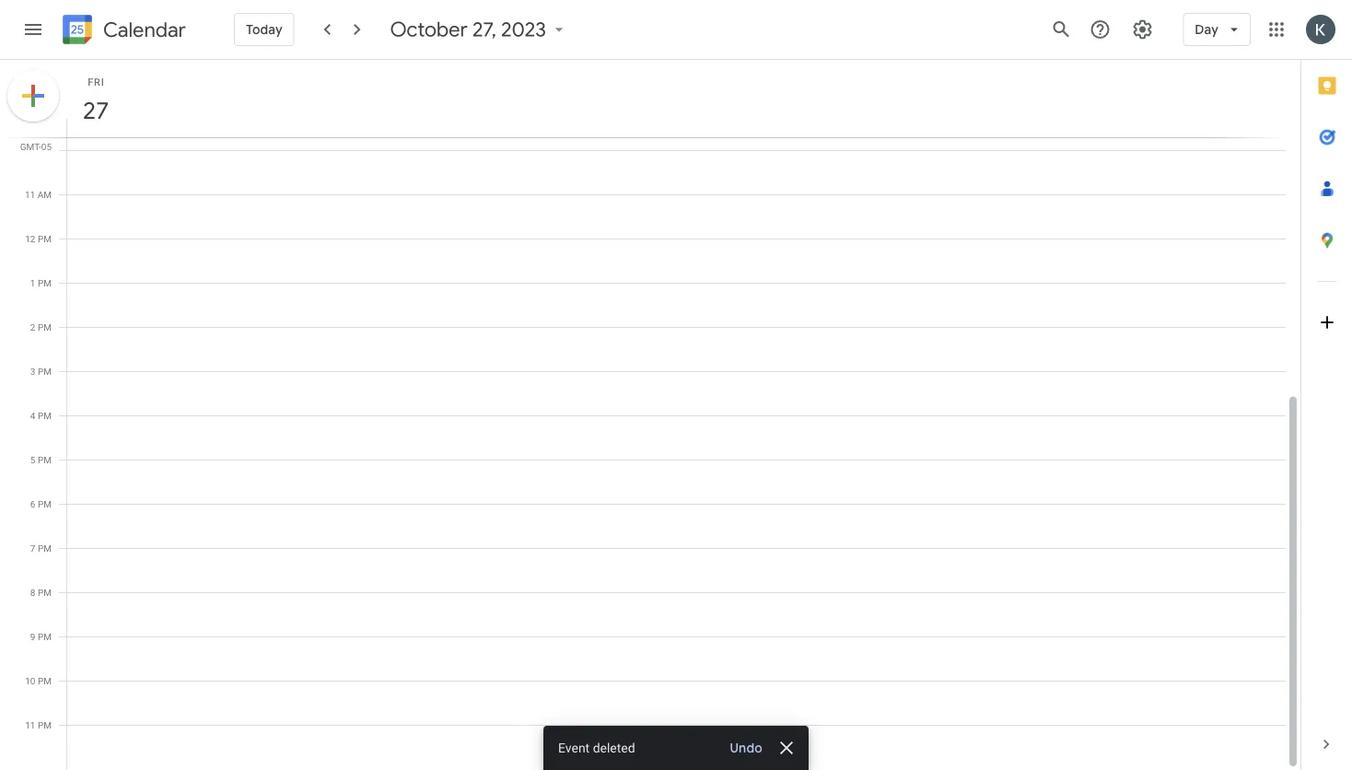 Task type: vqa. For each thing, say whether or not it's contained in the screenshot.
OCT – NOV 2023 Button
no



Task type: describe. For each thing, give the bounding box(es) containing it.
11 am
[[25, 189, 52, 200]]

am for 11 am
[[38, 189, 52, 200]]

calendar element
[[59, 11, 186, 52]]

11 for 11 am
[[25, 189, 35, 200]]

main drawer image
[[22, 18, 44, 41]]

gmt-05
[[20, 141, 52, 152]]

fri 27
[[81, 76, 108, 126]]

1
[[30, 277, 35, 288]]

5 pm
[[30, 454, 52, 465]]

pm for 2 pm
[[38, 322, 52, 333]]

12
[[25, 233, 35, 244]]

8 pm
[[30, 587, 52, 598]]

october 27, 2023
[[390, 17, 546, 42]]

deleted
[[593, 740, 635, 755]]

27,
[[473, 17, 497, 42]]

gmt-
[[20, 141, 41, 152]]

27 column header
[[66, 60, 1286, 137]]

27 grid
[[0, 60, 1301, 770]]

day button
[[1183, 7, 1251, 52]]

today button
[[234, 7, 295, 52]]

am for 10 am
[[38, 145, 52, 156]]

3
[[30, 366, 35, 377]]

support image
[[1089, 18, 1111, 41]]

event deleted
[[558, 740, 635, 755]]

undo
[[730, 740, 763, 756]]

5
[[30, 454, 35, 465]]

05
[[41, 141, 52, 152]]

6
[[30, 498, 35, 509]]

friday, october 27 element
[[75, 89, 117, 132]]

11 for 11 pm
[[25, 719, 35, 731]]

calendar heading
[[99, 17, 186, 43]]

2 pm
[[30, 322, 52, 333]]

pm for 11 pm
[[38, 719, 52, 731]]

2
[[30, 322, 35, 333]]

12 pm
[[25, 233, 52, 244]]



Task type: locate. For each thing, give the bounding box(es) containing it.
1 vertical spatial 11
[[25, 719, 35, 731]]

10 for 10 pm
[[25, 675, 35, 686]]

2023
[[501, 17, 546, 42]]

7
[[30, 543, 35, 554]]

pm for 1 pm
[[38, 277, 52, 288]]

10 for 10 am
[[25, 145, 35, 156]]

pm right 8
[[38, 587, 52, 598]]

6 pm
[[30, 498, 52, 509]]

undo button
[[723, 739, 770, 757]]

pm for 10 pm
[[38, 675, 52, 686]]

1 11 from the top
[[25, 189, 35, 200]]

8
[[30, 587, 35, 598]]

11 pm from the top
[[38, 675, 52, 686]]

pm
[[38, 233, 52, 244], [38, 277, 52, 288], [38, 322, 52, 333], [38, 366, 52, 377], [38, 410, 52, 421], [38, 454, 52, 465], [38, 498, 52, 509], [38, 543, 52, 554], [38, 587, 52, 598], [38, 631, 52, 642], [38, 675, 52, 686], [38, 719, 52, 731]]

pm for 9 pm
[[38, 631, 52, 642]]

10 pm from the top
[[38, 631, 52, 642]]

2 11 from the top
[[25, 719, 35, 731]]

10 pm
[[25, 675, 52, 686]]

1 vertical spatial am
[[38, 189, 52, 200]]

4 pm
[[30, 410, 52, 421]]

11 up 12
[[25, 189, 35, 200]]

pm for 5 pm
[[38, 454, 52, 465]]

pm right 9
[[38, 631, 52, 642]]

pm for 8 pm
[[38, 587, 52, 598]]

4 pm from the top
[[38, 366, 52, 377]]

fri
[[88, 76, 105, 88]]

2 10 from the top
[[25, 675, 35, 686]]

11
[[25, 189, 35, 200], [25, 719, 35, 731]]

0 vertical spatial am
[[38, 145, 52, 156]]

3 pm from the top
[[38, 322, 52, 333]]

11 down 10 pm
[[25, 719, 35, 731]]

today
[[246, 21, 283, 38]]

5 pm from the top
[[38, 410, 52, 421]]

2 am from the top
[[38, 189, 52, 200]]

8 pm from the top
[[38, 543, 52, 554]]

pm down 10 pm
[[38, 719, 52, 731]]

7 pm
[[30, 543, 52, 554]]

pm for 3 pm
[[38, 366, 52, 377]]

10 down 9
[[25, 675, 35, 686]]

2 pm from the top
[[38, 277, 52, 288]]

pm right 1
[[38, 277, 52, 288]]

october 27, 2023 button
[[383, 17, 576, 42]]

pm right 6
[[38, 498, 52, 509]]

pm right 5
[[38, 454, 52, 465]]

3 pm
[[30, 366, 52, 377]]

0 vertical spatial 10
[[25, 145, 35, 156]]

10 am
[[25, 145, 52, 156]]

pm for 12 pm
[[38, 233, 52, 244]]

day
[[1195, 21, 1219, 38]]

0 vertical spatial 11
[[25, 189, 35, 200]]

pm for 4 pm
[[38, 410, 52, 421]]

pm right 2
[[38, 322, 52, 333]]

am up '11 am'
[[38, 145, 52, 156]]

1 pm from the top
[[38, 233, 52, 244]]

settings menu image
[[1132, 18, 1154, 41]]

6 pm from the top
[[38, 454, 52, 465]]

pm down 9 pm
[[38, 675, 52, 686]]

pm for 6 pm
[[38, 498, 52, 509]]

am
[[38, 145, 52, 156], [38, 189, 52, 200]]

am up 12 pm on the left of page
[[38, 189, 52, 200]]

pm right 7
[[38, 543, 52, 554]]

10
[[25, 145, 35, 156], [25, 675, 35, 686]]

1 pm
[[30, 277, 52, 288]]

calendar
[[103, 17, 186, 43]]

1 vertical spatial 10
[[25, 675, 35, 686]]

27
[[81, 95, 108, 126]]

9
[[30, 631, 35, 642]]

11 pm
[[25, 719, 52, 731]]

9 pm from the top
[[38, 587, 52, 598]]

event
[[558, 740, 590, 755]]

pm right 4 at left
[[38, 410, 52, 421]]

pm for 7 pm
[[38, 543, 52, 554]]

9 pm
[[30, 631, 52, 642]]

pm right 3
[[38, 366, 52, 377]]

october
[[390, 17, 468, 42]]

pm right 12
[[38, 233, 52, 244]]

10 left 05
[[25, 145, 35, 156]]

1 10 from the top
[[25, 145, 35, 156]]

12 pm from the top
[[38, 719, 52, 731]]

tab list
[[1302, 60, 1352, 719]]

4
[[30, 410, 35, 421]]

7 pm from the top
[[38, 498, 52, 509]]

1 am from the top
[[38, 145, 52, 156]]



